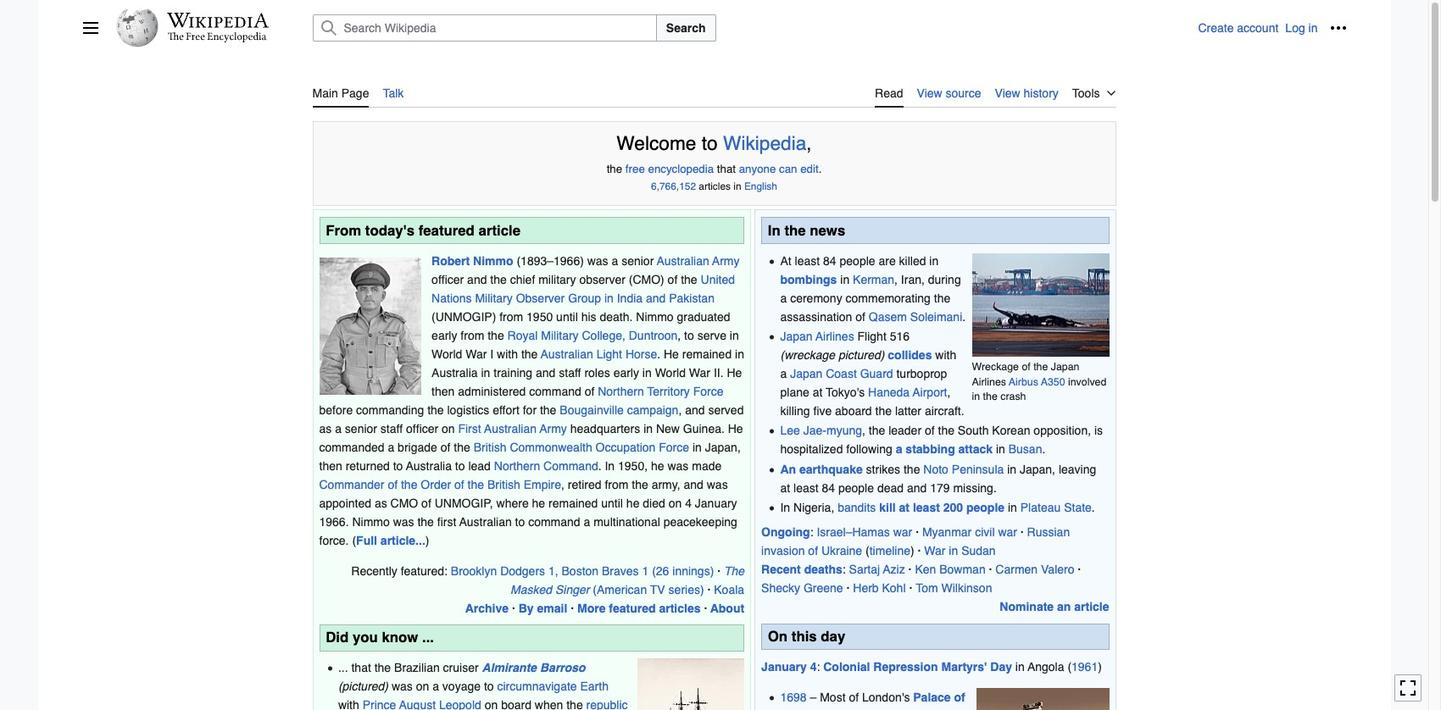 Task type: locate. For each thing, give the bounding box(es) containing it.
world left war i
[[432, 347, 462, 361]]

in down observer
[[604, 291, 614, 305]]

0 horizontal spatial remained
[[548, 496, 598, 510]]

invasion
[[761, 544, 805, 558]]

the down first
[[454, 440, 470, 454]]

0 horizontal spatial with
[[497, 347, 518, 361]]

0 vertical spatial as
[[319, 422, 332, 435]]

he down empire
[[532, 496, 545, 510]]

1 vertical spatial officer
[[406, 422, 438, 435]]

to inside , to serve in world war i with the
[[684, 329, 694, 342]]

0 vertical spatial that
[[717, 163, 736, 175]]

1 vertical spatial article
[[1074, 600, 1109, 614]]

japan, inside in japan, then returned to australia to lead
[[705, 440, 741, 454]]

0 horizontal spatial :
[[810, 526, 813, 539]]

1 horizontal spatial that
[[717, 163, 736, 175]]

2 horizontal spatial nimmo
[[636, 310, 674, 323]]

of inside russian invasion of ukraine
[[808, 544, 818, 558]]

on inside , and served as a senior staff officer on
[[442, 422, 455, 435]]

2 vertical spatial from
[[605, 478, 628, 491]]

0 vertical spatial in
[[768, 222, 780, 239]]

of down order
[[421, 496, 431, 510]]

latter
[[895, 404, 921, 418]]

was inside ... that the brazilian cruiser almirante barroso (pictured) was on a voyage to circumnavigate earth
[[392, 680, 413, 694]]

in right log
[[1308, 21, 1318, 35]]

of right (cmo)
[[668, 273, 678, 286]]

0 horizontal spatial northern
[[494, 459, 540, 473]]

busan
[[1009, 443, 1042, 456]]

1 vertical spatial in
[[605, 459, 615, 473]]

0 horizontal spatial featured
[[418, 222, 475, 239]]

0 vertical spatial he
[[664, 347, 679, 361]]

a up plane
[[780, 367, 787, 381]]

senior inside robert nimmo (1893–1966) was a senior australian army officer and the chief military observer (cmo) of the
[[622, 254, 654, 268]]

source
[[946, 87, 981, 100]]

1 vertical spatial northern
[[494, 459, 540, 473]]

4 up –
[[810, 660, 817, 674]]

from up royal
[[499, 310, 523, 323]]

until left his at the left top of the page
[[556, 310, 578, 323]]

1 horizontal spatial world
[[655, 366, 686, 379]]

0 horizontal spatial world
[[432, 347, 462, 361]]

welcome
[[617, 133, 696, 154]]

1 horizontal spatial early
[[613, 366, 639, 379]]

articles
[[699, 180, 731, 192], [659, 602, 701, 615]]

, inside , killing five aboard the latter aircraft.
[[947, 386, 951, 399]]

a left voyage
[[432, 680, 439, 694]]

appointed
[[319, 496, 371, 510]]

that inside ... that the brazilian cruiser almirante barroso (pictured) was on a voyage to circumnavigate earth
[[351, 661, 371, 675]]

featured up the robert
[[418, 222, 475, 239]]

2 horizontal spatial from
[[605, 478, 628, 491]]

1 horizontal spatial senior
[[622, 254, 654, 268]]

0 horizontal spatial army
[[540, 422, 567, 435]]

then inside . he remained in australia in training and staff roles early in world war ii. he then administered command of
[[432, 385, 455, 398]]

united
[[701, 273, 735, 286]]

january up peacekeeping
[[695, 496, 737, 510]]

least inside "at least 84 people are killed in bombings in kerman"
[[795, 254, 820, 268]]

japan, up made
[[705, 440, 741, 454]]

the left crash
[[983, 390, 998, 403]]

brooklyn dodgers 1, boston braves 1 (26 innings)
[[451, 564, 714, 578]]

2 vertical spatial on
[[416, 680, 429, 694]]

, down graduated
[[678, 329, 681, 342]]

and down made
[[684, 478, 703, 491]]

1 horizontal spatial until
[[601, 496, 623, 510]]

english link
[[744, 180, 777, 192]]

1 horizontal spatial (
[[1068, 660, 1072, 674]]

1 horizontal spatial with
[[935, 348, 956, 362]]

1698 link
[[780, 691, 807, 704]]

in down busan
[[1007, 463, 1016, 476]]

officer inside , and served as a senior staff officer on
[[406, 422, 438, 435]]

and down the robert nimmo link
[[467, 273, 487, 286]]

senior up (cmo)
[[622, 254, 654, 268]]

japan, for in japan, leaving at least 84 people dead and 179 missing.
[[1020, 463, 1055, 476]]

pakistan
[[669, 291, 715, 305]]

1 vertical spatial )
[[1098, 660, 1102, 674]]

0 vertical spatial nimmo
[[473, 254, 513, 268]]

0 horizontal spatial 4
[[685, 496, 692, 510]]

1 vertical spatial then
[[319, 459, 342, 473]]

nimmo up duntroon at the top of page
[[636, 310, 674, 323]]

five
[[813, 404, 832, 418]]

that left anyone
[[717, 163, 736, 175]]

as inside , and served as a senior staff officer on
[[319, 422, 332, 435]]

he down duntroon at the top of page
[[664, 347, 679, 361]]

commonwealth
[[510, 440, 592, 454]]

a inside ... that the brazilian cruiser almirante barroso (pictured) was on a voyage to circumnavigate earth
[[432, 680, 439, 694]]

january down on
[[761, 660, 807, 674]]

people up kerman link
[[840, 254, 875, 268]]

india
[[617, 291, 643, 305]]

2 vertical spatial he
[[728, 422, 743, 435]]

1 vertical spatial early
[[613, 366, 639, 379]]

view for view history
[[995, 87, 1020, 100]]

british up lead
[[474, 440, 507, 454]]

can
[[779, 163, 797, 175]]

0 vertical spatial japan,
[[705, 440, 741, 454]]

at least 84 people are killed in bombings in kerman
[[780, 254, 939, 286]]

84 inside "at least 84 people are killed in bombings in kerman"
[[823, 254, 836, 268]]

administered
[[458, 385, 526, 398]]

0 vertical spatial )
[[425, 534, 429, 547]]

personal tools navigation
[[1198, 14, 1352, 42]]

airbus a350
[[1009, 375, 1065, 388]]

airlines down the assassination
[[816, 330, 854, 343]]

commander
[[319, 478, 384, 491]]

on
[[442, 422, 455, 435], [669, 496, 682, 510], [416, 680, 429, 694]]

officer up brigade
[[406, 422, 438, 435]]

command up for
[[529, 385, 581, 398]]

of up stabbing
[[925, 424, 935, 438]]

remained inside , retired from the army, and was appointed as cmo of unmogip, where he remained until he died on 4 january 1966. nimmo was the first australian to command a multinational peacekeeping force. (
[[548, 496, 598, 510]]

busan link
[[1009, 443, 1042, 456]]

at right kill
[[899, 501, 910, 515]]

1 vertical spatial australia
[[406, 459, 452, 473]]

was up 'army,'
[[667, 459, 689, 473]]

0 horizontal spatial war
[[893, 526, 912, 539]]

japan inside "japan airlines flight 516 (wreckage pictured) collides"
[[780, 330, 813, 343]]

0 vertical spatial 4
[[685, 496, 692, 510]]

1 horizontal spatial northern
[[598, 385, 644, 398]]

japan for japan airlines flight 516 (wreckage pictured) collides
[[780, 330, 813, 343]]

was
[[587, 254, 608, 268], [667, 459, 689, 473], [707, 478, 728, 491], [393, 515, 414, 529], [392, 680, 413, 694]]

( right angola
[[1068, 660, 1072, 674]]

1 horizontal spatial staff
[[559, 366, 581, 379]]

1 vertical spatial staff
[[380, 422, 403, 435]]

1 vertical spatial japan,
[[1020, 463, 1055, 476]]

world inside , to serve in world war i with the
[[432, 347, 462, 361]]

the left first
[[417, 515, 434, 529]]

until inside , retired from the army, and was appointed as cmo of unmogip, where he remained until he died on 4 january 1966. nimmo was the first australian to command a multinational peacekeeping force. (
[[601, 496, 623, 510]]

0 vertical spatial at
[[813, 386, 823, 399]]

welcome to wikipedia , the free encyclopedia that anyone can edit . 6,766,152 articles in english
[[607, 133, 822, 192]]

a left brigade
[[388, 440, 394, 454]]

0 vertical spatial least
[[795, 254, 820, 268]]

article up the robert nimmo link
[[479, 222, 520, 239]]

people inside in japan, leaving at least 84 people dead and 179 missing.
[[838, 481, 874, 495]]

staff
[[559, 366, 581, 379], [380, 422, 403, 435]]

in up served
[[735, 347, 744, 361]]

then up logistics
[[432, 385, 455, 398]]

, inside , the leader of the south korean opposition, is hospitalized following
[[862, 424, 865, 438]]

command inside , retired from the army, and was appointed as cmo of unmogip, where he remained until he died on 4 january 1966. nimmo was the first australian to command a multinational peacekeeping force. (
[[528, 515, 580, 529]]

read link
[[875, 76, 903, 108]]

main page
[[312, 87, 369, 100]]

1 vertical spatial force
[[659, 440, 689, 454]]

kerman link
[[853, 273, 894, 286]]

0 horizontal spatial at
[[780, 481, 790, 495]]

did
[[326, 629, 349, 646]]

that
[[717, 163, 736, 175], [351, 661, 371, 675]]

first australian army link
[[458, 422, 567, 435]]

recent deaths :
[[761, 563, 849, 577]]

2 vertical spatial :
[[817, 660, 820, 674]]

view inside view source link
[[917, 87, 942, 100]]

officer
[[432, 273, 464, 286], [406, 422, 438, 435]]

featured down (american at the left of the page
[[609, 602, 656, 615]]

stabbing
[[906, 443, 955, 456]]

1698 – most of london's
[[780, 691, 913, 704]]

of up the airbus
[[1022, 361, 1031, 373]]

australian down royal military college, duntroon
[[541, 347, 593, 361]]

. inside welcome to wikipedia , the free encyclopedia that anyone can edit . 6,766,152 articles in english
[[819, 163, 822, 175]]

0 vertical spatial remained
[[682, 347, 732, 361]]

4 inside , retired from the army, and was appointed as cmo of unmogip, where he remained until he died on 4 january 1966. nimmo was the first australian to command a multinational peacekeeping force. (
[[685, 496, 692, 510]]

barroso
[[540, 661, 585, 675]]

1 vertical spatial army
[[540, 422, 567, 435]]

wikipedia
[[723, 133, 806, 154]]

airlines
[[816, 330, 854, 343], [972, 375, 1006, 388]]

view inside "view history" link
[[995, 87, 1020, 100]]

1 vertical spatial command
[[528, 515, 580, 529]]

observer
[[579, 273, 625, 286]]

officer inside robert nimmo (1893–1966) was a senior australian army officer and the chief military observer (cmo) of the
[[432, 273, 464, 286]]

war ii.
[[689, 366, 724, 379]]

0 horizontal spatial military
[[475, 291, 513, 305]]

the left chief
[[490, 273, 507, 286]]

and inside in japan, leaving at least 84 people dead and 179 missing.
[[907, 481, 927, 495]]

people up bandits
[[838, 481, 874, 495]]

ongoing :
[[761, 526, 817, 539]]

in inside the headquarters in new guinea. he commanded a brigade of the
[[643, 422, 653, 435]]

0 vertical spatial northern
[[598, 385, 644, 398]]

to left serve
[[684, 329, 694, 342]]

the left logistics
[[427, 403, 444, 417]]

1 vertical spatial that
[[351, 661, 371, 675]]

least up bombings
[[795, 254, 820, 268]]

0 vertical spatial (
[[352, 534, 356, 547]]

1 horizontal spatial :
[[817, 660, 820, 674]]

main content containing welcome to
[[82, 76, 1347, 710]]

0 vertical spatial force
[[693, 385, 724, 398]]

first australian army
[[458, 422, 567, 435]]

0 vertical spatial from
[[499, 310, 523, 323]]

0 horizontal spatial (
[[352, 534, 356, 547]]

) right angola
[[1098, 660, 1102, 674]]

in up south
[[972, 390, 980, 403]]

1 vertical spatial until
[[601, 496, 623, 510]]

0 horizontal spatial article
[[479, 222, 520, 239]]

collides link
[[888, 348, 932, 362]]

, for , to serve in world war i with the
[[678, 329, 681, 342]]

0 vertical spatial 84
[[823, 254, 836, 268]]

of up bougainville
[[585, 385, 594, 398]]

0 vertical spatial airlines
[[816, 330, 854, 343]]

northern inside northern command . in 1950, he was made commander of the order of the british empire
[[494, 459, 540, 473]]

then up commander
[[319, 459, 342, 473]]

for
[[523, 403, 537, 417]]

as inside , retired from the army, and was appointed as cmo of unmogip, where he remained until he died on 4 january 1966. nimmo was the first australian to command a multinational peacekeeping force. (
[[375, 496, 387, 510]]

0 horizontal spatial staff
[[380, 422, 403, 435]]

Search Wikipedia search field
[[312, 14, 657, 42]]

with up the turboprop at the bottom right of the page
[[935, 348, 956, 362]]

, for , the leader of the south korean opposition, is hospitalized following
[[862, 424, 865, 438]]

war right civil
[[998, 526, 1017, 539]]

of up flight on the right
[[855, 310, 865, 323]]

the inside the , iran, during a ceremony commemorating the assassination of
[[934, 291, 950, 305]]

2 vertical spatial at
[[899, 501, 910, 515]]

of up unmogip,
[[454, 478, 464, 491]]

2 view from the left
[[995, 87, 1020, 100]]

main content
[[82, 76, 1347, 710]]

a stabbing attack in busan .
[[896, 443, 1045, 456]]

the down during
[[934, 291, 950, 305]]

, inside , and served as a senior staff officer on
[[678, 403, 682, 417]]

, for , retired from the army, and was appointed as cmo of unmogip, where he remained until he died on 4 january 1966. nimmo was the first australian to command a multinational peacekeeping force. (
[[561, 478, 565, 491]]

the down royal
[[521, 347, 538, 361]]

the up pakistan
[[681, 273, 697, 286]]

remained
[[682, 347, 732, 361], [548, 496, 598, 510]]

to down brigade
[[393, 459, 403, 473]]

people
[[840, 254, 875, 268], [838, 481, 874, 495], [966, 501, 1005, 515]]

killing
[[780, 404, 810, 418]]

nominate an article
[[1000, 600, 1109, 614]]

, inside welcome to wikipedia , the free encyclopedia that anyone can edit . 6,766,152 articles in english
[[806, 133, 812, 154]]

northern for command
[[494, 459, 540, 473]]

at
[[780, 254, 791, 268]]

tools
[[1072, 87, 1100, 100]]

view for view source
[[917, 87, 942, 100]]

the down lead
[[468, 478, 484, 491]]

college,
[[582, 329, 625, 342]]

wikipedia image
[[167, 13, 268, 28]]

attack
[[958, 443, 993, 456]]

1 view from the left
[[917, 87, 942, 100]]

1 vertical spatial :
[[842, 563, 846, 577]]

create account link
[[1198, 21, 1279, 35]]

1 horizontal spatial 4
[[810, 660, 817, 674]]

tv
[[650, 583, 665, 596]]

that right ...
[[351, 661, 371, 675]]

the inside united nations military observer group in india and pakistan (unmogip) from 1950 until his death. nimmo graduated early from the
[[488, 329, 504, 342]]

the up war i
[[488, 329, 504, 342]]

1 horizontal spatial january
[[761, 660, 807, 674]]

516
[[890, 330, 910, 343]]

1 vertical spatial people
[[838, 481, 874, 495]]

northern territory force before commanding the logistics effort for the bougainville campaign
[[319, 385, 724, 417]]

0 horizontal spatial then
[[319, 459, 342, 473]]

. inside . he remained in australia in training and staff roles early in world war ii. he then administered command of
[[657, 347, 660, 361]]

ukraine
[[821, 544, 862, 558]]

account
[[1237, 21, 1279, 35]]

of inside . he remained in australia in training and staff roles early in world war ii. he then administered command of
[[585, 385, 594, 398]]

about
[[710, 602, 744, 615]]

war
[[893, 526, 912, 539], [998, 526, 1017, 539]]

angola
[[1028, 660, 1064, 674]]

1 vertical spatial on
[[669, 496, 682, 510]]

Search search field
[[292, 14, 1198, 42]]

remained up war ii.
[[682, 347, 732, 361]]

0 horizontal spatial japan,
[[705, 440, 741, 454]]

nimmo inside , retired from the army, and was appointed as cmo of unmogip, where he remained until he died on 4 january 1966. nimmo was the first australian to command a multinational peacekeeping force. (
[[352, 515, 390, 529]]

japan inside 'wreckage of the japan airlines'
[[1051, 361, 1080, 373]]

0 vertical spatial articles
[[699, 180, 731, 192]]

on down the brazilian
[[416, 680, 429, 694]]

australian inside robert nimmo (1893–1966) was a senior australian army officer and the chief military observer (cmo) of the
[[657, 254, 709, 268]]

1 horizontal spatial then
[[432, 385, 455, 398]]

and left 179
[[907, 481, 927, 495]]

new
[[656, 422, 680, 435]]

the free encyclopedia image
[[168, 32, 267, 43]]

84 down earthquake on the right bottom of the page
[[822, 481, 835, 495]]

in inside personal tools navigation
[[1308, 21, 1318, 35]]

bougainville
[[560, 403, 624, 417]]

command
[[543, 459, 598, 473]]

colonial
[[823, 660, 870, 674]]

and inside . he remained in australia in training and staff roles early in world war ii. he then administered command of
[[536, 366, 556, 379]]

myung
[[826, 424, 862, 438]]

this
[[792, 628, 817, 645]]

unmogip,
[[435, 496, 493, 510]]

robert
[[432, 254, 470, 268]]

koala link
[[714, 583, 744, 596]]

2 horizontal spatial he
[[651, 459, 664, 473]]

at inside in japan, leaving at least 84 people dead and 179 missing.
[[780, 481, 790, 495]]

northern inside the 'northern territory force before commanding the logistics effort for the bougainville campaign'
[[598, 385, 644, 398]]

in inside in japan, leaving at least 84 people dead and 179 missing.
[[1007, 463, 1016, 476]]

australian down unmogip,
[[459, 515, 512, 529]]

a down "bombings" link
[[780, 291, 787, 305]]

northern down the headquarters in new guinea. he commanded a brigade of the
[[494, 459, 540, 473]]

he down served
[[728, 422, 743, 435]]

0 vertical spatial officer
[[432, 273, 464, 286]]

, inside the , iran, during a ceremony commemorating the assassination of
[[894, 273, 898, 286]]

1 horizontal spatial army
[[712, 254, 740, 268]]

(wreckage
[[780, 348, 835, 362]]

a inside , retired from the army, and was appointed as cmo of unmogip, where he remained until he died on 4 january 1966. nimmo was the first australian to command a multinational peacekeeping force. (
[[584, 515, 590, 529]]

, up the edit
[[806, 133, 812, 154]]

free link
[[625, 163, 645, 175]]

chief
[[510, 273, 535, 286]]

japan down "(wreckage"
[[790, 367, 823, 381]]

, inside , retired from the army, and was appointed as cmo of unmogip, where he remained until he died on 4 january 1966. nimmo was the first australian to command a multinational peacekeeping force. (
[[561, 478, 565, 491]]

with up training
[[497, 347, 518, 361]]

the inside involved in the crash
[[983, 390, 998, 403]]

and down (cmo)
[[646, 291, 666, 305]]

wilkinson
[[941, 582, 992, 595]]

ongoing
[[761, 526, 810, 539]]

1 vertical spatial 84
[[822, 481, 835, 495]]

a inside the , iran, during a ceremony commemorating the assassination of
[[780, 291, 787, 305]]

valero
[[1041, 563, 1074, 577]]

1 horizontal spatial airlines
[[972, 375, 1006, 388]]

in nigeria, bandits kill at least 200 people in plateau state .
[[780, 501, 1095, 515]]

more featured articles
[[577, 602, 701, 615]]

northern up bougainville campaign link
[[598, 385, 644, 398]]

was inside northern command . in 1950, he was made commander of the order of the british empire
[[667, 459, 689, 473]]

as left cmo at the bottom
[[375, 496, 387, 510]]

australian up pakistan
[[657, 254, 709, 268]]

he inside northern command . in 1950, he was made commander of the order of the british empire
[[651, 459, 664, 473]]

united nations military observer group in india and pakistan link
[[432, 273, 735, 305]]

that inside welcome to wikipedia , the free encyclopedia that anyone can edit . 6,766,152 articles in english
[[717, 163, 736, 175]]

0 vertical spatial staff
[[559, 366, 581, 379]]

from down 1950,
[[605, 478, 628, 491]]

braves
[[602, 564, 639, 578]]

at down an
[[780, 481, 790, 495]]

pictured)
[[838, 348, 884, 362]]

1 vertical spatial as
[[375, 496, 387, 510]]

horse
[[625, 347, 657, 361]]

0 horizontal spatial january
[[695, 496, 737, 510]]

following
[[846, 443, 892, 456]]

1 vertical spatial least
[[793, 481, 819, 495]]

australia inside in japan, then returned to australia to lead
[[406, 459, 452, 473]]

early down the horse
[[613, 366, 639, 379]]

with inside , to serve in world war i with the
[[497, 347, 518, 361]]

a up observer
[[612, 254, 618, 268]]

2 vertical spatial in
[[780, 501, 790, 515]]

: left colonial
[[817, 660, 820, 674]]

at up the five
[[813, 386, 823, 399]]

a inside robert nimmo (1893–1966) was a senior australian army officer and the chief military observer (cmo) of the
[[612, 254, 618, 268]]

senior inside , and served as a senior staff officer on
[[345, 422, 377, 435]]

, inside , to serve in world war i with the
[[678, 329, 681, 342]]

in up during
[[929, 254, 939, 268]]

create account log in
[[1198, 21, 1318, 35]]

january 4 link
[[761, 660, 817, 674]]

bandits link
[[838, 501, 876, 515]]

on down 'army,'
[[669, 496, 682, 510]]

archive link
[[465, 602, 509, 615]]

1 horizontal spatial force
[[693, 385, 724, 398]]

1 horizontal spatial at
[[813, 386, 823, 399]]

0 vertical spatial army
[[712, 254, 740, 268]]

from inside , retired from the army, and was appointed as cmo of unmogip, where he remained until he died on 4 january 1966. nimmo was the first australian to command a multinational peacekeeping force. (
[[605, 478, 628, 491]]

: for deaths
[[842, 563, 846, 577]]

0 horizontal spatial early
[[432, 329, 457, 342]]

japan up a350
[[1051, 361, 1080, 373]]

articles down encyclopedia "link"
[[699, 180, 731, 192]]

0 horizontal spatial that
[[351, 661, 371, 675]]

1 vertical spatial remained
[[548, 496, 598, 510]]

1 horizontal spatial nimmo
[[473, 254, 513, 268]]

0 horizontal spatial he
[[532, 496, 545, 510]]

a down the before
[[335, 422, 342, 435]]

0 vertical spatial :
[[810, 526, 813, 539]]

airlines down wreckage
[[972, 375, 1006, 388]]

1 vertical spatial featured
[[609, 602, 656, 615]]

view left the source
[[917, 87, 942, 100]]



Task type: describe. For each thing, give the bounding box(es) containing it.
1 horizontal spatial article
[[1074, 600, 1109, 614]]

of inside the headquarters in new guinea. he commanded a brigade of the
[[441, 440, 450, 454]]

of inside , the leader of the south korean opposition, is hospitalized following
[[925, 424, 935, 438]]

koala
[[714, 583, 744, 596]]

people inside "at least 84 people are killed in bombings in kerman"
[[840, 254, 875, 268]]

airlines inside "japan airlines flight 516 (wreckage pictured) collides"
[[816, 330, 854, 343]]

the inside , to serve in world war i with the
[[521, 347, 538, 361]]

anyone can edit link
[[739, 163, 819, 175]]

0 horizontal spatial )
[[425, 534, 429, 547]]

view history link
[[995, 76, 1059, 106]]

0 vertical spatial featured
[[418, 222, 475, 239]]

repression
[[873, 660, 938, 674]]

staff inside . he remained in australia in training and staff roles early in world war ii. he then administered command of
[[559, 366, 581, 379]]

in down the horse
[[642, 366, 652, 379]]

was down made
[[707, 478, 728, 491]]

the inside 'wreckage of the japan airlines'
[[1033, 361, 1048, 373]]

ongoing link
[[761, 526, 810, 539]]

ken
[[915, 563, 936, 577]]

a stabbing attack link
[[896, 443, 993, 456]]

2 vertical spatial least
[[913, 501, 940, 515]]

early inside . he remained in australia in training and staff roles early in world war ii. he then administered command of
[[613, 366, 639, 379]]

1 horizontal spatial he
[[626, 496, 640, 510]]

2 war from the left
[[998, 526, 1017, 539]]

with inside with a
[[935, 348, 956, 362]]

earthquake
[[799, 463, 863, 476]]

qasem soleimani link
[[869, 310, 962, 323]]

of inside the , iran, during a ceremony commemorating the assassination of
[[855, 310, 865, 323]]

6,766,152 link
[[651, 180, 696, 192]]

sudan
[[961, 544, 996, 558]]

0 vertical spatial british
[[474, 440, 507, 454]]

know ...
[[382, 629, 434, 646]]

in for in the news
[[768, 222, 780, 239]]

of up cmo at the bottom
[[388, 478, 398, 491]]

84 inside in japan, leaving at least 84 people dead and 179 missing.
[[822, 481, 835, 495]]

nimmo inside united nations military observer group in india and pakistan (unmogip) from 1950 until his death. nimmo graduated early from the
[[636, 310, 674, 323]]

australian down effort
[[484, 422, 537, 435]]

the left noto
[[904, 463, 920, 476]]

occupation
[[596, 440, 656, 454]]

in left kerman link
[[840, 273, 850, 286]]

and inside united nations military observer group in india and pakistan (unmogip) from 1950 until his death. nimmo graduated early from the
[[646, 291, 666, 305]]

1 horizontal spatial featured
[[609, 602, 656, 615]]

recently
[[351, 564, 397, 578]]

almirante barroso link
[[482, 661, 585, 675]]

northern for territory
[[598, 385, 644, 398]]

involved in the crash
[[972, 375, 1107, 403]]

to inside ... that the brazilian cruiser almirante barroso (pictured) was on a voyage to circumnavigate earth
[[484, 680, 494, 694]]

hospitalized
[[780, 443, 843, 456]]

in down war i
[[481, 366, 490, 379]]

turboprop plane at tokyo's
[[780, 367, 947, 399]]

force inside the 'northern territory force before commanding the logistics effort for the bougainville campaign'
[[693, 385, 724, 398]]

in down korean
[[996, 443, 1005, 456]]

in inside in japan, then returned to australia to lead
[[693, 440, 702, 454]]

of inside , retired from the army, and was appointed as cmo of unmogip, where he remained until he died on 4 january 1966. nimmo was the first australian to command a multinational peacekeeping force. (
[[421, 496, 431, 510]]

airlines inside 'wreckage of the japan airlines'
[[972, 375, 1006, 388]]

1950
[[526, 310, 553, 323]]

senior for staff
[[345, 422, 377, 435]]

royal military college, duntroon
[[507, 329, 678, 342]]

japan for japan coast guard
[[790, 367, 823, 381]]

robert nimmo image
[[319, 257, 421, 395]]

are
[[879, 254, 896, 268]]

guinea.
[[683, 422, 725, 435]]

brooklyn dodgers 1, boston braves 1 (26 innings) link
[[451, 564, 714, 578]]

(cmo)
[[629, 273, 664, 286]]

, for , killing five aboard the latter aircraft.
[[947, 386, 951, 399]]

first
[[458, 422, 481, 435]]

at inside turboprop plane at tokyo's
[[813, 386, 823, 399]]

bougainville campaign link
[[560, 403, 678, 417]]

, for , iran, during a ceremony commemorating the assassination of
[[894, 273, 898, 286]]

shecky
[[761, 582, 800, 595]]

lee jae-myung link
[[780, 424, 862, 438]]

war
[[924, 544, 946, 558]]

january inside , retired from the army, and was appointed as cmo of unmogip, where he remained until he died on 4 january 1966. nimmo was the first australian to command a multinational peacekeeping force. (
[[695, 496, 737, 510]]

australian light horse
[[541, 347, 657, 361]]

more
[[577, 602, 606, 615]]

korean
[[992, 424, 1030, 438]]

staff inside , and served as a senior staff officer on
[[380, 422, 403, 435]]

a inside , and served as a senior staff officer on
[[335, 422, 342, 435]]

timeline link
[[869, 544, 910, 558]]

commemorating
[[846, 291, 931, 305]]

the up at
[[784, 222, 806, 239]]

tom wilkinson link
[[916, 582, 992, 595]]

kohl
[[882, 582, 906, 595]]

colonial repression martyrs' day link
[[823, 660, 1012, 674]]

the inside ... that the brazilian cruiser almirante barroso (pictured) was on a voyage to circumnavigate earth
[[374, 661, 391, 675]]

the up following
[[869, 424, 885, 438]]

a inside the headquarters in new guinea. he commanded a brigade of the
[[388, 440, 394, 454]]

edit
[[800, 163, 819, 175]]

1950,
[[618, 459, 648, 473]]

log
[[1285, 21, 1305, 35]]

whitehall
[[780, 709, 833, 710]]

ken bowman
[[915, 563, 986, 577]]

2 vertical spatial people
[[966, 501, 1005, 515]]

menu image
[[82, 19, 99, 36]]

of inside robert nimmo (1893–1966) was a senior australian army officer and the chief military observer (cmo) of the
[[668, 273, 678, 286]]

1 horizontal spatial military
[[541, 329, 579, 342]]

british inside northern command . in 1950, he was made commander of the order of the british empire
[[487, 478, 520, 491]]

in left the plateau
[[1008, 501, 1017, 515]]

until inside united nations military observer group in india and pakistan (unmogip) from 1950 until his death. nimmo graduated early from the
[[556, 310, 578, 323]]

japan, for in japan, then returned to australia to lead
[[705, 440, 741, 454]]

, iran, during a ceremony commemorating the assassination of
[[780, 273, 961, 323]]

was inside robert nimmo (1893–1966) was a senior australian army officer and the chief military observer (cmo) of the
[[587, 254, 608, 268]]

1698
[[780, 691, 807, 704]]

a inside with a
[[780, 367, 787, 381]]

of inside palace of whitehall
[[954, 691, 965, 704]]

the up a stabbing attack link
[[938, 424, 954, 438]]

coast
[[826, 367, 857, 381]]

sartaj aziz link
[[849, 563, 905, 577]]

bombings link
[[780, 273, 837, 286]]

by email link
[[519, 602, 567, 615]]

kill at least 200 people link
[[879, 501, 1005, 515]]

world inside . he remained in australia in training and staff roles early in world war ii. he then administered command of
[[655, 366, 686, 379]]

( inside , retired from the army, and was appointed as cmo of unmogip, where he remained until he died on 4 january 1966. nimmo was the first australian to command a multinational peacekeeping force. (
[[352, 534, 356, 547]]

, for , and served as a senior staff officer on
[[678, 403, 682, 417]]

was down cmo at the bottom
[[393, 515, 414, 529]]

(unmogip)
[[432, 310, 496, 323]]

: for 4
[[817, 660, 820, 674]]

russian invasion of ukraine
[[761, 526, 1070, 558]]

he inside the headquarters in new guinea. he commanded a brigade of the
[[728, 422, 743, 435]]

nations
[[432, 291, 472, 305]]

australian army link
[[657, 254, 740, 268]]

army inside robert nimmo (1893–1966) was a senior australian army officer and the chief military observer (cmo) of the
[[712, 254, 740, 268]]

ken bowman link
[[915, 563, 986, 577]]

in inside united nations military observer group in india and pakistan (unmogip) from 1950 until his death. nimmo graduated early from the
[[604, 291, 614, 305]]

almirante barroso image
[[638, 659, 744, 710]]

in inside , to serve in world war i with the
[[730, 329, 739, 342]]

fullscreen image
[[1400, 680, 1416, 697]]

bandits
[[838, 501, 876, 515]]

the inside the headquarters in new guinea. he commanded a brigade of the
[[454, 440, 470, 454]]

least inside in japan, leaving at least 84 people dead and 179 missing.
[[793, 481, 819, 495]]

a down leader
[[896, 443, 902, 456]]

carmen valero shecky greene
[[761, 563, 1074, 595]]

recent
[[761, 563, 801, 577]]

the right for
[[540, 403, 556, 417]]

1 vertical spatial january
[[761, 660, 807, 674]]

wreckage of the japan airlines
[[972, 361, 1080, 388]]

wreckage of the japan airlines airbus a350 involved in the crash image
[[972, 254, 1109, 357]]

royal
[[507, 329, 538, 342]]

israel–hamas
[[817, 526, 890, 539]]

in inside northern command . in 1950, he was made commander of the order of the british empire
[[605, 459, 615, 473]]

and inside , and served as a senior staff officer on
[[685, 403, 705, 417]]

artist's concept of a mars exploration rover image
[[976, 688, 1109, 710]]

where
[[496, 496, 529, 510]]

in right the war
[[949, 544, 958, 558]]

in right 'day'
[[1015, 660, 1025, 674]]

remained inside . he remained in australia in training and staff roles early in world war ii. he then administered command of
[[682, 347, 732, 361]]

1 vertical spatial (
[[1068, 660, 1072, 674]]

sartaj aziz
[[849, 563, 905, 577]]

0 horizontal spatial force
[[659, 440, 689, 454]]

timeline
[[869, 544, 910, 558]]

in inside involved in the crash
[[972, 390, 980, 403]]

myanmar civil war
[[922, 526, 1017, 539]]

, killing five aboard the latter aircraft.
[[780, 386, 964, 418]]

the inside welcome to wikipedia , the free encyclopedia that anyone can edit . 6,766,152 articles in english
[[607, 163, 622, 175]]

australian inside , retired from the army, and was appointed as cmo of unmogip, where he remained until he died on 4 january 1966. nimmo was the first australian to command a multinational peacekeeping force. (
[[459, 515, 512, 529]]

force.
[[319, 534, 349, 547]]

of inside 'wreckage of the japan airlines'
[[1022, 361, 1031, 373]]

command inside . he remained in australia in training and staff roles early in world war ii. he then administered command of
[[529, 385, 581, 398]]

on inside ... that the brazilian cruiser almirante barroso (pictured) was on a voyage to circumnavigate earth
[[416, 680, 429, 694]]

, the leader of the south korean opposition, is hospitalized following
[[780, 424, 1103, 456]]

missing.
[[953, 481, 997, 495]]

russian
[[1027, 526, 1070, 539]]

1961 link
[[1072, 660, 1098, 674]]

war in sudan
[[924, 544, 996, 558]]

log in and more options image
[[1330, 19, 1347, 36]]

voyage
[[442, 680, 481, 694]]

and inside , retired from the army, and was appointed as cmo of unmogip, where he remained until he died on 4 january 1966. nimmo was the first australian to command a multinational peacekeeping force. (
[[684, 478, 703, 491]]

to inside , retired from the army, and was appointed as cmo of unmogip, where he remained until he died on 4 january 1966. nimmo was the first australian to command a multinational peacekeeping force. (
[[515, 515, 525, 529]]

1 vertical spatial articles
[[659, 602, 701, 615]]

empire
[[524, 478, 561, 491]]

the inside , killing five aboard the latter aircraft.
[[875, 404, 892, 418]]

flight
[[857, 330, 886, 343]]

. inside northern command . in 1950, he was made commander of the order of the british empire
[[598, 459, 602, 473]]

war i
[[466, 347, 494, 361]]

australia inside . he remained in australia in training and staff roles early in world war ii. he then administered command of
[[432, 366, 478, 379]]

united nations military observer group in india and pakistan (unmogip) from 1950 until his death. nimmo graduated early from the
[[432, 273, 735, 342]]

aziz
[[883, 563, 905, 577]]

robert nimmo (1893–1966) was a senior australian army officer and the chief military observer (cmo) of the
[[432, 254, 740, 286]]

military inside united nations military observer group in india and pakistan (unmogip) from 1950 until his death. nimmo graduated early from the
[[475, 291, 513, 305]]

you
[[353, 629, 378, 646]]

1 war from the left
[[893, 526, 912, 539]]

1 horizontal spatial from
[[499, 310, 523, 323]]

nominate
[[1000, 600, 1054, 614]]

the up cmo at the bottom
[[401, 478, 417, 491]]

before
[[319, 403, 353, 417]]

2 horizontal spatial at
[[899, 501, 910, 515]]

179
[[930, 481, 950, 495]]

the down 1950,
[[632, 478, 648, 491]]

martyrs'
[[941, 660, 987, 674]]

effort
[[493, 403, 519, 417]]

nimmo inside robert nimmo (1893–1966) was a senior australian army officer and the chief military observer (cmo) of the
[[473, 254, 513, 268]]

brooklyn
[[451, 564, 497, 578]]

on inside , retired from the army, and was appointed as cmo of unmogip, where he remained until he died on 4 january 1966. nimmo was the first australian to command a multinational peacekeeping force. (
[[669, 496, 682, 510]]

died
[[643, 496, 665, 510]]

light
[[596, 347, 622, 361]]

senior for australian
[[622, 254, 654, 268]]

0 vertical spatial article
[[479, 222, 520, 239]]

of right 'most' on the right bottom of page
[[849, 691, 859, 704]]

in inside welcome to wikipedia , the free encyclopedia that anyone can edit . 6,766,152 articles in english
[[734, 180, 741, 192]]

in for in nigeria, bandits kill at least 200 people in plateau state .
[[780, 501, 790, 515]]

1 vertical spatial he
[[727, 366, 742, 379]]

0 horizontal spatial from
[[461, 329, 484, 342]]

and inside robert nimmo (1893–1966) was a senior australian army officer and the chief military observer (cmo) of the
[[467, 273, 487, 286]]

to inside welcome to wikipedia , the free encyclopedia that anyone can edit . 6,766,152 articles in english
[[702, 133, 718, 154]]

6,766,152
[[651, 180, 696, 192]]

articles inside welcome to wikipedia , the free encyclopedia that anyone can edit . 6,766,152 articles in english
[[699, 180, 731, 192]]

then inside in japan, then returned to australia to lead
[[319, 459, 342, 473]]

army,
[[652, 478, 680, 491]]

to left lead
[[455, 459, 465, 473]]

early inside united nations military observer group in india and pakistan (unmogip) from 1950 until his death. nimmo graduated early from the
[[432, 329, 457, 342]]



Task type: vqa. For each thing, say whether or not it's contained in the screenshot.
Haneda Airport
yes



